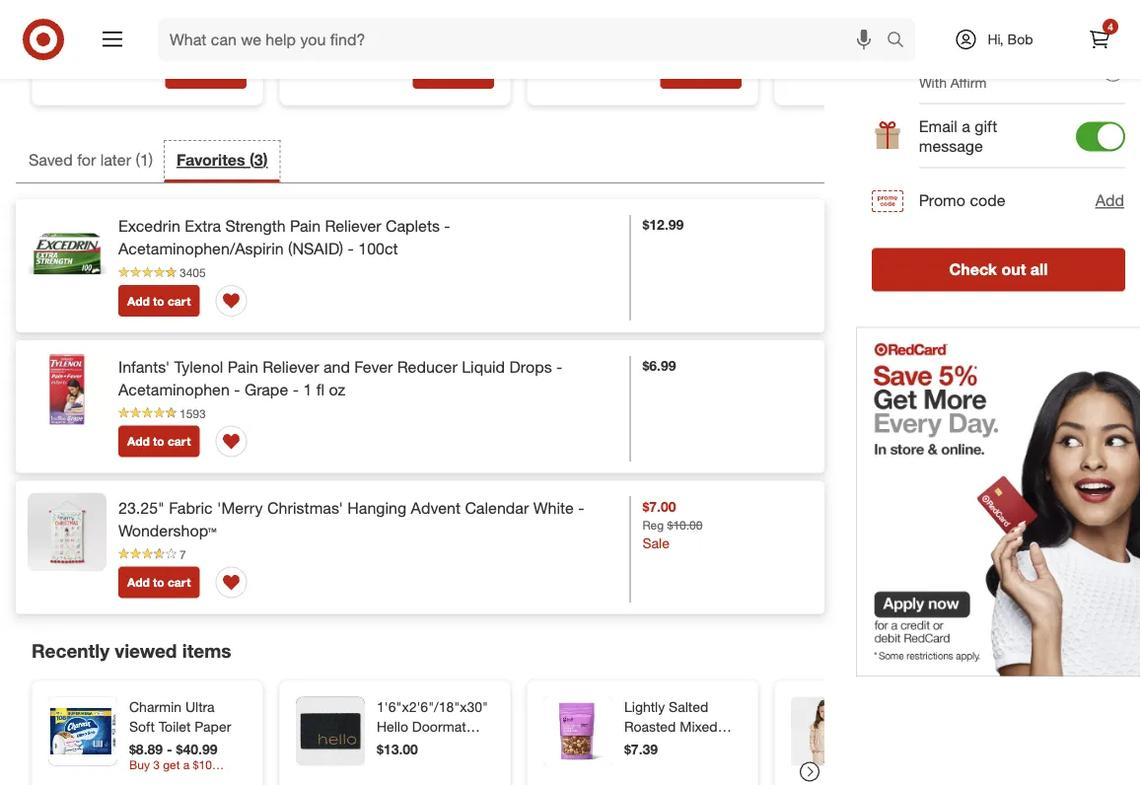 Task type: describe. For each thing, give the bounding box(es) containing it.
toilet
[[159, 718, 191, 735]]

items
[[182, 640, 231, 662]]

reducer
[[397, 357, 457, 377]]

23.25" fabric 'merry christmas' hanging advent calendar white - wondershop™
[[118, 498, 584, 540]]

saved
[[29, 151, 73, 170]]

charmin
[[129, 698, 182, 715]]

later
[[100, 151, 131, 170]]

fabric
[[169, 498, 213, 518]]

pay as low as $10/mo. with affirm
[[919, 53, 1084, 91]]

white
[[533, 498, 574, 518]]

for
[[77, 151, 96, 170]]

1'6"x2'6"/18"x30"
[[377, 698, 488, 715]]

promo code
[[919, 191, 1006, 210]]

add to cart button down $21.99
[[413, 57, 494, 89]]

&
[[624, 757, 633, 774]]

calendar
[[465, 498, 529, 518]]

add inside $19.79 add to cart
[[174, 66, 197, 81]]

- inside 23.25" fabric 'merry christmas' hanging advent calendar white - wondershop™
[[578, 498, 584, 518]]

with
[[919, 73, 947, 91]]

reliever inside the infants' tylenol pain reliever and fever reducer liquid drops - acetaminophen - grape - 1 fl oz
[[263, 357, 319, 377]]

- left fl
[[293, 380, 299, 399]]

$8.89
[[129, 740, 163, 758]]

affirm image
[[872, 57, 903, 88]]

soft
[[129, 718, 155, 735]]

affirm image
[[874, 59, 901, 79]]

$40.99
[[176, 740, 217, 758]]

and
[[323, 357, 350, 377]]

sale
[[643, 534, 670, 552]]

cart inside $19.79 add to cart
[[215, 66, 238, 81]]

4 link
[[1078, 18, 1121, 61]]

infants' tylenol pain reliever and fever reducer liquid drops - acetaminophen - grape - 1 fl oz
[[118, 357, 563, 399]]

hi, bob
[[988, 31, 1033, 48]]

What can we help you find? suggestions appear below search field
[[158, 18, 892, 61]]

liquid
[[462, 357, 505, 377]]

saved for later ( 1 )
[[29, 151, 153, 170]]

23.25" fabric 'merry christmas' hanging advent calendar white - wondershop™ link
[[118, 497, 618, 542]]

3
[[254, 151, 263, 170]]

oz
[[329, 380, 345, 399]]

$10.79
[[624, 3, 666, 20]]

advent
[[411, 498, 461, 518]]

to inside $19.79 add to cart
[[200, 66, 211, 81]]

pain inside the infants' tylenol pain reliever and fever reducer liquid drops - acetaminophen - grape - 1 fl oz
[[228, 357, 258, 377]]

target redcard save 5% get more every day. in store & online. apply now for a credit or debit redcard. *some restrictions apply. image
[[856, 327, 1141, 677]]

4
[[1108, 20, 1113, 33]]

add to cart button inside 23.25" fabric 'merry christmas' hanging advent calendar white - wondershop™ list item
[[118, 567, 200, 598]]

2 ) from the left
[[263, 151, 268, 170]]

add to cart for 23.25" fabric 'merry christmas' hanging advent calendar white - wondershop™
[[127, 575, 191, 590]]

add inside infants' tylenol pain reliever and fever reducer liquid drops - acetaminophen - grape - 1 fl oz list item
[[127, 434, 150, 449]]

add inside the $10.79 add to cart
[[669, 66, 692, 81]]

check
[[949, 260, 997, 279]]

lightly
[[624, 698, 665, 715]]

$19.79
[[129, 3, 171, 20]]

cart inside the $10.79 add to cart
[[710, 66, 733, 81]]

(nsaid)
[[288, 239, 343, 258]]

roasted
[[624, 718, 676, 735]]

excedrin extra strength pain reliever caplets - acetaminophen/aspirin (nsaid) - 100ct link
[[118, 215, 618, 260]]

$12.99
[[643, 216, 684, 233]]

add inside excedrin extra strength pain reliever caplets - acetaminophen/aspirin (nsaid) - 100ct list item
[[127, 293, 150, 308]]

acetaminophen
[[118, 380, 230, 399]]

- right drops
[[556, 357, 563, 377]]

project
[[424, 737, 468, 755]]

low
[[973, 53, 999, 72]]

3405
[[180, 265, 206, 280]]

to inside the $10.79 add to cart
[[695, 66, 706, 81]]

$6.99
[[643, 357, 676, 374]]

cart inside excedrin extra strength pain reliever caplets - acetaminophen/aspirin (nsaid) - 100ct list item
[[168, 293, 191, 308]]

salted
[[669, 698, 708, 715]]

$7.00 reg $10.00 sale
[[643, 498, 703, 552]]

doormat
[[412, 718, 466, 735]]

code
[[970, 191, 1006, 210]]

$8.89 - $40.99
[[129, 740, 217, 758]]

email
[[919, 117, 958, 136]]

all
[[1031, 260, 1048, 279]]

excedrin extra strength pain reliever caplets - acetaminophen/aspirin (nsaid) - 100ct
[[118, 217, 450, 258]]

cart inside infants' tylenol pain reliever and fever reducer liquid drops - acetaminophen - grape - 1 fl oz list item
[[168, 434, 191, 449]]

hanging
[[347, 498, 407, 518]]

1'6"x2'6"/18"x30" hello doormat black - project 62™
[[377, 698, 488, 774]]

extra
[[185, 217, 221, 236]]

recently
[[32, 640, 110, 662]]

$19.79 add to cart
[[129, 3, 238, 81]]

$13.00
[[377, 740, 418, 758]]

add to cart for excedrin extra strength pain reliever caplets - acetaminophen/aspirin (nsaid) - 100ct
[[127, 293, 191, 308]]

excedrin
[[118, 217, 180, 236]]

cart inside 23.25" fabric 'merry christmas' hanging advent calendar white - wondershop™ list item
[[168, 575, 191, 590]]

infants' tylenol pain reliever and fever reducer liquid drops - acetaminophen - grape - 1 fl oz list item
[[16, 340, 824, 473]]

1'6"x2'6"/18"x30" hello doormat black - project 62™ link
[[377, 697, 490, 774]]

infants' tylenol pain reliever and fever reducer liquid drops - acetaminophen - grape - 1 fl oz image
[[28, 352, 107, 431]]

$10.79 add to cart
[[624, 3, 733, 81]]

favorites
[[177, 151, 245, 170]]



Task type: locate. For each thing, give the bounding box(es) containing it.
2 as from the left
[[1003, 53, 1021, 72]]

ultra
[[185, 698, 215, 715]]

$10.00
[[667, 518, 703, 532]]

affirm
[[950, 73, 987, 91]]

reliever
[[325, 217, 381, 236], [263, 357, 319, 377]]

1 inside the infants' tylenol pain reliever and fever reducer liquid drops - acetaminophen - grape - 1 fl oz
[[303, 380, 312, 399]]

pain inside excedrin extra strength pain reliever caplets - acetaminophen/aspirin (nsaid) - 100ct
[[290, 217, 321, 236]]

excedrin extra strength pain reliever caplets - acetaminophen/aspirin (nsaid) - 100ct list item
[[16, 199, 824, 332]]

as down the hi, bob
[[1003, 53, 1021, 72]]

gift
[[975, 117, 998, 136]]

paper
[[195, 718, 231, 735]]

acetaminophen/aspirin
[[118, 239, 284, 258]]

7
[[180, 547, 186, 562]]

- right black
[[415, 737, 420, 755]]

1 ) from the left
[[149, 151, 153, 170]]

excedrin extra strength pain reliever caplets - acetaminophen/aspirin (nsaid) - 100ct image
[[28, 211, 107, 290]]

1 vertical spatial pain
[[228, 357, 258, 377]]

add to cart
[[422, 66, 485, 81], [127, 293, 191, 308], [127, 434, 191, 449], [127, 575, 191, 590]]

add to cart for infants' tylenol pain reliever and fever reducer liquid drops - acetaminophen - grape - 1 fl oz
[[127, 434, 191, 449]]

- left 100ct
[[348, 239, 354, 258]]

black
[[377, 737, 411, 755]]

as up affirm
[[951, 53, 968, 72]]

grape
[[245, 380, 288, 399]]

1 horizontal spatial pain
[[290, 217, 321, 236]]

check out all button
[[872, 248, 1125, 291]]

caplets
[[386, 217, 440, 236]]

gather™
[[637, 757, 687, 774]]

reg
[[643, 518, 664, 532]]

infants' tylenol pain reliever and fever reducer liquid drops - acetaminophen - grape - 1 fl oz link
[[118, 356, 618, 401]]

1 horizontal spatial (
[[250, 151, 254, 170]]

pain
[[290, 217, 321, 236], [228, 357, 258, 377]]

add to cart button down 3405 on the top left of the page
[[118, 285, 200, 316]]

add to cart down 3405 on the top left of the page
[[127, 293, 191, 308]]

(
[[136, 151, 140, 170], [250, 151, 254, 170]]

$10/mo.
[[1025, 53, 1084, 72]]

add to cart button inside excedrin extra strength pain reliever caplets - acetaminophen/aspirin (nsaid) - 100ct list item
[[118, 285, 200, 316]]

1 horizontal spatial 1
[[303, 380, 312, 399]]

wondershop™
[[118, 521, 217, 540]]

favorites ( 3 )
[[177, 151, 268, 170]]

out
[[1002, 260, 1026, 279]]

$21.99
[[377, 3, 418, 20]]

cart
[[215, 66, 238, 81], [462, 66, 485, 81], [710, 66, 733, 81], [168, 293, 191, 308], [168, 434, 191, 449], [168, 575, 191, 590]]

bob
[[1008, 31, 1033, 48]]

- down the toilet at the bottom of page
[[167, 740, 172, 758]]

0 vertical spatial reliever
[[325, 217, 381, 236]]

add to cart inside infants' tylenol pain reliever and fever reducer liquid drops - acetaminophen - grape - 1 fl oz list item
[[127, 434, 191, 449]]

add to cart button down 7 at the bottom left of the page
[[118, 567, 200, 598]]

- right caplets
[[444, 217, 450, 236]]

0 horizontal spatial (
[[136, 151, 140, 170]]

hello
[[377, 718, 408, 735]]

add to cart button down the 1593
[[118, 426, 200, 457]]

fl
[[316, 380, 325, 399]]

reliever up grape
[[263, 357, 319, 377]]

- inside 1'6"x2'6"/18"x30" hello doormat black - project 62™
[[415, 737, 420, 755]]

drops
[[509, 357, 552, 377]]

- right 9oz in the right of the page
[[688, 737, 694, 755]]

0 horizontal spatial as
[[951, 53, 968, 72]]

1 horizontal spatial as
[[1003, 53, 1021, 72]]

add to cart inside excedrin extra strength pain reliever caplets - acetaminophen/aspirin (nsaid) - 100ct list item
[[127, 293, 191, 308]]

1 right later
[[140, 151, 149, 170]]

pain up (nsaid)
[[290, 217, 321, 236]]

1593
[[180, 406, 206, 421]]

add to cart down the 1593
[[127, 434, 191, 449]]

1
[[140, 151, 149, 170], [303, 380, 312, 399]]

add to cart button inside infants' tylenol pain reliever and fever reducer liquid drops - acetaminophen - grape - 1 fl oz list item
[[118, 426, 200, 457]]

to inside infants' tylenol pain reliever and fever reducer liquid drops - acetaminophen - grape - 1 fl oz list item
[[153, 434, 164, 449]]

add to cart button down $10.79
[[660, 57, 742, 89]]

add inside add button
[[1095, 191, 1124, 210]]

good
[[697, 737, 732, 755]]

1 horizontal spatial )
[[263, 151, 268, 170]]

1 left fl
[[303, 380, 312, 399]]

to
[[200, 66, 211, 81], [448, 66, 459, 81], [695, 66, 706, 81], [153, 293, 164, 308], [153, 434, 164, 449], [153, 575, 164, 590]]

message
[[919, 137, 983, 156]]

23.25" fabric 'merry christmas' hanging advent calendar white - wondershop™ list item
[[16, 481, 824, 614]]

search button
[[878, 18, 925, 65]]

recently viewed items
[[32, 640, 231, 662]]

- left grape
[[234, 380, 240, 399]]

$7.39
[[624, 740, 658, 758]]

to inside 23.25" fabric 'merry christmas' hanging advent calendar white - wondershop™ list item
[[153, 575, 164, 590]]

a
[[962, 117, 970, 136]]

) right later
[[149, 151, 153, 170]]

reliever inside excedrin extra strength pain reliever caplets - acetaminophen/aspirin (nsaid) - 100ct
[[325, 217, 381, 236]]

0 horizontal spatial 1
[[140, 151, 149, 170]]

0 vertical spatial 1
[[140, 151, 149, 170]]

infants'
[[118, 357, 170, 377]]

strength
[[225, 217, 286, 236]]

0 vertical spatial pain
[[290, 217, 321, 236]]

viewed
[[115, 640, 177, 662]]

23.25"
[[118, 498, 165, 518]]

lightly salted roasted mixed nuts- 9oz - good & gather™ image
[[543, 697, 613, 766], [543, 697, 613, 766]]

charmin ultra soft toilet paper
[[129, 698, 231, 735]]

add
[[174, 66, 197, 81], [422, 66, 444, 81], [669, 66, 692, 81], [1095, 191, 1124, 210], [127, 293, 150, 308], [127, 434, 150, 449], [127, 575, 150, 590]]

mixed
[[680, 718, 718, 735]]

nuts-
[[624, 737, 658, 755]]

christmas'
[[267, 498, 343, 518]]

lightly salted roasted mixed nuts- 9oz - good & gather™ link
[[624, 697, 738, 774]]

23.25&#34; fabric &#39;merry christmas&#39; hanging advent calendar white - wondershop&#8482; image
[[28, 493, 107, 572]]

) right favorites
[[263, 151, 268, 170]]

0 horizontal spatial reliever
[[263, 357, 319, 377]]

2 ( from the left
[[250, 151, 254, 170]]

add to cart down what can we help you find? suggestions appear below search box
[[422, 66, 485, 81]]

- right "white"
[[578, 498, 584, 518]]

lightly salted roasted mixed nuts- 9oz - good & gather™
[[624, 698, 732, 774]]

email a gift message
[[919, 117, 998, 156]]

62™
[[377, 757, 400, 774]]

pain up grape
[[228, 357, 258, 377]]

9oz
[[662, 737, 684, 755]]

search
[[878, 32, 925, 51]]

to inside excedrin extra strength pain reliever caplets - acetaminophen/aspirin (nsaid) - 100ct list item
[[153, 293, 164, 308]]

100ct
[[358, 239, 398, 258]]

reliever up 100ct
[[325, 217, 381, 236]]

pay
[[919, 53, 946, 72]]

1 vertical spatial 1
[[303, 380, 312, 399]]

1'6"x2'6"/18"x30" hello doormat black - project 62™ image
[[296, 697, 365, 766], [296, 697, 365, 766]]

promo
[[919, 191, 966, 210]]

tylenol
[[174, 357, 223, 377]]

0 horizontal spatial pain
[[228, 357, 258, 377]]

1 vertical spatial reliever
[[263, 357, 319, 377]]

add inside 23.25" fabric 'merry christmas' hanging advent calendar white - wondershop™ list item
[[127, 575, 150, 590]]

charmin ultra soft toilet paper image
[[48, 697, 117, 766], [48, 697, 117, 766]]

1 as from the left
[[951, 53, 968, 72]]

add to cart button
[[165, 57, 247, 89], [413, 57, 494, 89], [660, 57, 742, 89], [118, 285, 200, 316], [118, 426, 200, 457], [118, 567, 200, 598]]

check out all
[[949, 260, 1048, 279]]

( right favorites
[[250, 151, 254, 170]]

( right later
[[136, 151, 140, 170]]

$7.00
[[643, 498, 676, 515]]

1 ( from the left
[[136, 151, 140, 170]]

add to cart inside 23.25" fabric 'merry christmas' hanging advent calendar white - wondershop™ list item
[[127, 575, 191, 590]]

'merry
[[217, 498, 263, 518]]

0 horizontal spatial )
[[149, 151, 153, 170]]

add to cart button down $19.79
[[165, 57, 247, 89]]

add to cart down 7 at the bottom left of the page
[[127, 575, 191, 590]]

1 horizontal spatial reliever
[[325, 217, 381, 236]]

- inside lightly salted roasted mixed nuts- 9oz - good & gather™
[[688, 737, 694, 755]]



Task type: vqa. For each thing, say whether or not it's contained in the screenshot.
A: Specifications say "Format: Physical", which means this will be a physical game cartridge.
no



